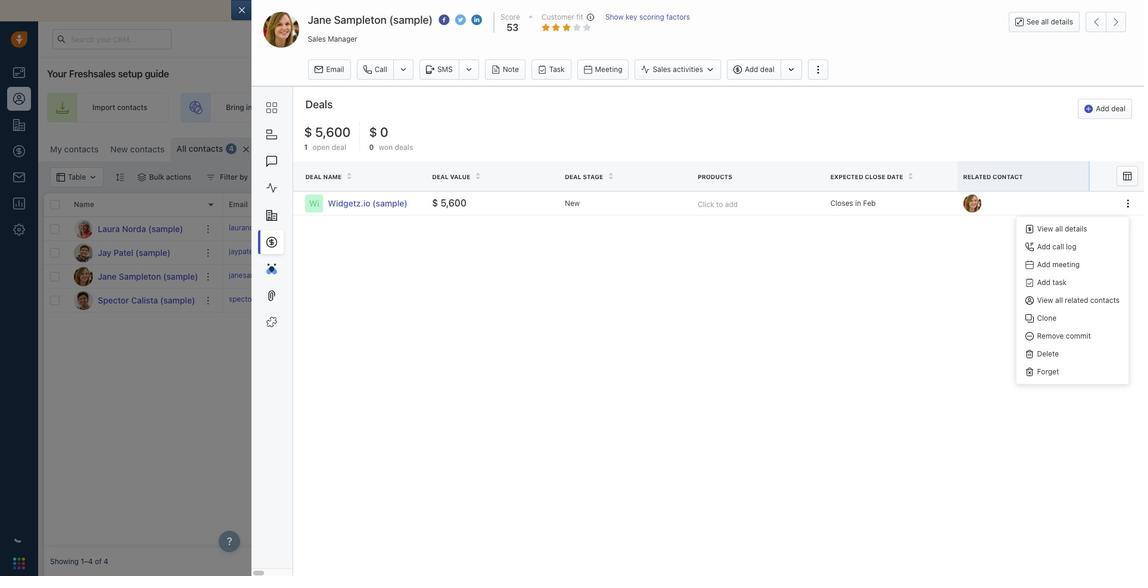 Task type: locate. For each thing, give the bounding box(es) containing it.
jane right j image
[[98, 271, 117, 282]]

contacts right all
[[189, 144, 223, 154]]

spector
[[98, 295, 129, 305]]

1 horizontal spatial in
[[855, 199, 861, 208]]

53
[[507, 22, 519, 33]]

call button
[[357, 60, 393, 80]]

1 vertical spatial new
[[565, 199, 580, 208]]

and
[[453, 5, 468, 15]]

new contacts
[[110, 144, 165, 154]]

$ for $ 5,600
[[304, 125, 312, 140]]

4 right 1–4
[[104, 558, 108, 567]]

1 horizontal spatial sales
[[653, 65, 671, 74]]

import inside "link"
[[92, 103, 115, 112]]

deal
[[305, 173, 322, 181], [432, 173, 449, 181], [565, 173, 581, 181]]

filter by button
[[199, 167, 256, 188]]

1 vertical spatial jane sampleton (sample)
[[98, 271, 198, 282]]

close
[[865, 173, 886, 181]]

0 vertical spatial sales
[[308, 34, 326, 43]]

bring in website leads
[[226, 103, 302, 112]]

spector calista (sample)
[[98, 295, 195, 305]]

contacts
[[117, 103, 147, 112], [189, 144, 223, 154], [64, 144, 99, 154], [130, 144, 165, 154], [1090, 296, 1120, 305]]

deal left stage
[[565, 173, 581, 181]]

add deal button
[[727, 60, 781, 80], [1078, 99, 1132, 119]]

1 horizontal spatial deal
[[432, 173, 449, 181]]

12 more... button
[[261, 141, 318, 158]]

name
[[323, 173, 342, 181]]

0 vertical spatial import
[[639, 5, 666, 15]]

of right sync
[[546, 5, 554, 15]]

connect your mailbox to improve deliverability and enable 2-way sync of email conversations. import all your sales data
[[269, 5, 739, 15]]

bulk actions
[[149, 173, 191, 182]]

email
[[556, 5, 577, 15]]

1 vertical spatial of
[[95, 558, 102, 567]]

wi
[[309, 198, 319, 208]]

contacts for new
[[130, 144, 165, 154]]

add
[[725, 200, 738, 209]]

2 vertical spatial sales
[[676, 200, 695, 209]]

of right 1–4
[[95, 558, 102, 567]]

your left sales
[[679, 5, 696, 15]]

feb
[[863, 199, 876, 208]]

cell
[[938, 218, 1138, 241], [312, 241, 402, 265], [402, 241, 491, 265], [491, 241, 580, 265], [580, 241, 670, 265], [670, 241, 759, 265], [759, 241, 849, 265], [849, 241, 938, 265], [938, 241, 1138, 265], [312, 265, 402, 288], [402, 265, 491, 288], [491, 265, 580, 288], [580, 265, 670, 288], [670, 265, 759, 288], [759, 265, 849, 288], [849, 265, 938, 288], [938, 265, 1138, 288], [312, 289, 402, 312], [402, 289, 491, 312], [491, 289, 580, 312], [580, 289, 670, 312], [670, 289, 759, 312], [759, 289, 849, 312], [849, 289, 938, 312], [938, 289, 1138, 312]]

2 horizontal spatial sales
[[676, 200, 695, 209]]

call
[[375, 65, 387, 74]]

0 vertical spatial details
[[1051, 17, 1073, 26]]

your
[[47, 69, 67, 79]]

0 horizontal spatial new
[[110, 144, 128, 154]]

deal for deal stage
[[565, 173, 581, 181]]

view up add call log
[[1037, 225, 1053, 234]]

data
[[721, 5, 739, 15]]

(sample) right the norda
[[148, 224, 183, 234]]

5,600 up ⌘ o
[[315, 125, 351, 140]]

$ 0 0 won deals
[[369, 125, 413, 152]]

2 horizontal spatial $
[[432, 198, 438, 208]]

open
[[313, 143, 330, 152]]

1 vertical spatial details
[[1065, 225, 1087, 234]]

closes in feb
[[831, 199, 876, 208]]

contacts inside import contacts "link"
[[117, 103, 147, 112]]

import down your freshsales setup guide
[[92, 103, 115, 112]]

press space to select this row. row containing jane sampleton (sample)
[[44, 265, 223, 289]]

0 horizontal spatial your
[[305, 5, 322, 15]]

0 horizontal spatial 0
[[369, 143, 374, 152]]

sms
[[437, 65, 453, 74]]

0 vertical spatial jane sampleton (sample)
[[308, 14, 433, 26]]

view all details link
[[1017, 220, 1129, 238]]

activities
[[673, 65, 703, 74]]

stage
[[583, 173, 603, 181]]

mailbox
[[324, 5, 355, 15]]

sales left activities at top right
[[653, 65, 671, 74]]

jaypatelsample@gmail.com
[[229, 247, 320, 256]]

sampleton inside "link"
[[119, 271, 161, 282]]

row group containing laura norda (sample)
[[44, 218, 223, 313]]

(sample) left facebook circled image
[[389, 14, 433, 26]]

sampleton up manager
[[334, 14, 387, 26]]

0 horizontal spatial deal
[[332, 143, 346, 152]]

next activity
[[408, 200, 452, 209]]

in inside dialog
[[855, 199, 861, 208]]

contacts right related at the right of page
[[1090, 296, 1120, 305]]

1 horizontal spatial email
[[326, 65, 344, 74]]

1 horizontal spatial add deal button
[[1078, 99, 1132, 119]]

grid containing laura norda (sample)
[[44, 192, 1138, 548]]

show
[[605, 13, 624, 21]]

$ inside $ 5,600 1 open deal
[[304, 125, 312, 140]]

log
[[1066, 243, 1077, 251]]

$ 5,600
[[432, 198, 467, 208]]

2 horizontal spatial deal
[[1112, 104, 1126, 113]]

jane sampleton (sample) inside dialog
[[308, 14, 433, 26]]

jane sampleton (sample) up the spector calista (sample)
[[98, 271, 198, 282]]

import
[[639, 5, 666, 15], [92, 103, 115, 112]]

new down deal stage
[[565, 199, 580, 208]]

deal left the name
[[305, 173, 322, 181]]

leads
[[283, 103, 302, 112]]

linkedin circled image
[[471, 14, 482, 26]]

new
[[110, 144, 128, 154], [565, 199, 580, 208]]

0 vertical spatial add deal
[[745, 65, 775, 74]]

1 vertical spatial deal
[[1112, 104, 1126, 113]]

0 vertical spatial jane
[[308, 14, 331, 26]]

$
[[304, 125, 312, 140], [369, 125, 377, 140], [432, 198, 438, 208]]

1 horizontal spatial 5,600
[[441, 198, 467, 208]]

deal left value
[[432, 173, 449, 181]]

email down filter by
[[229, 200, 248, 209]]

contacts down "setup"
[[117, 103, 147, 112]]

won
[[379, 143, 393, 152]]

1 horizontal spatial jane sampleton (sample)
[[308, 14, 433, 26]]

$ inside $ 0 0 won deals
[[369, 125, 377, 140]]

grid
[[44, 192, 1138, 548]]

view
[[1037, 225, 1053, 234], [1037, 296, 1053, 305]]

0 vertical spatial 5,600
[[315, 125, 351, 140]]

0 horizontal spatial sampleton
[[119, 271, 161, 282]]

all for view all related contacts
[[1055, 296, 1063, 305]]

0 horizontal spatial 5,600
[[315, 125, 351, 140]]

sampleton down jay patel (sample) link
[[119, 271, 161, 282]]

name row
[[44, 194, 223, 218]]

1 view from the top
[[1037, 225, 1053, 234]]

spectorcalista@gmail.com link
[[229, 294, 317, 307]]

0 horizontal spatial $
[[304, 125, 312, 140]]

2 row group from the left
[[223, 218, 1138, 313]]

1 vertical spatial add deal button
[[1078, 99, 1132, 119]]

calista
[[131, 295, 158, 305]]

import right key
[[639, 5, 666, 15]]

5,600 down the deal value in the left of the page
[[441, 198, 467, 208]]

3 deal from the left
[[565, 173, 581, 181]]

new down import contacts
[[110, 144, 128, 154]]

1 deal from the left
[[305, 173, 322, 181]]

1 horizontal spatial to
[[716, 200, 723, 209]]

facebook circled image
[[439, 14, 449, 26]]

details right see
[[1051, 17, 1073, 26]]

remove
[[1037, 332, 1064, 341]]

53 button
[[504, 22, 519, 33]]

1 horizontal spatial import
[[639, 5, 666, 15]]

all inside button
[[1041, 17, 1049, 26]]

bring in website leads link
[[181, 93, 323, 123]]

0 horizontal spatial in
[[246, 103, 252, 112]]

2 deal from the left
[[432, 173, 449, 181]]

1 vertical spatial sales
[[653, 65, 671, 74]]

0 vertical spatial view
[[1037, 225, 1053, 234]]

your left mailbox
[[305, 5, 322, 15]]

sales left the click
[[676, 200, 695, 209]]

of
[[546, 5, 554, 15], [95, 558, 102, 567]]

email inside 'grid'
[[229, 200, 248, 209]]

deal for deal name
[[305, 173, 322, 181]]

0 horizontal spatial to
[[357, 5, 365, 15]]

0 vertical spatial add deal button
[[727, 60, 781, 80]]

0 left won at the left
[[369, 143, 374, 152]]

1 horizontal spatial 4
[[229, 144, 234, 153]]

email down the sales manager
[[326, 65, 344, 74]]

meeting button
[[577, 60, 629, 80]]

dialog
[[231, 0, 1144, 577]]

in
[[246, 103, 252, 112], [855, 199, 861, 208]]

contacts up container_wx8msf4aqz5i3rn1 image
[[130, 144, 165, 154]]

1 vertical spatial 0
[[369, 143, 374, 152]]

j image
[[74, 267, 93, 286]]

0 horizontal spatial email
[[229, 200, 248, 209]]

1 vertical spatial view
[[1037, 296, 1053, 305]]

all right scoring
[[668, 5, 677, 15]]

sales inside 'grid'
[[676, 200, 695, 209]]

all left related at the right of page
[[1055, 296, 1063, 305]]

view up clone
[[1037, 296, 1053, 305]]

$ 5,600 1 open deal
[[304, 125, 351, 152]]

close image
[[1126, 8, 1132, 14]]

all right see
[[1041, 17, 1049, 26]]

to left "add"
[[716, 200, 723, 209]]

1 vertical spatial 5,600
[[441, 198, 467, 208]]

dialog containing $ 5,600
[[231, 0, 1144, 577]]

score
[[501, 13, 520, 21]]

fit
[[576, 13, 583, 21]]

1 vertical spatial in
[[855, 199, 861, 208]]

in right bring
[[246, 103, 252, 112]]

(sample) up jane sampleton (sample) "link"
[[136, 248, 170, 258]]

1 horizontal spatial your
[[679, 5, 696, 15]]

to right mailbox
[[357, 5, 365, 15]]

0 horizontal spatial import
[[92, 103, 115, 112]]

laura
[[98, 224, 120, 234]]

0 vertical spatial to
[[357, 5, 365, 15]]

in for bring
[[246, 103, 252, 112]]

website
[[254, 103, 281, 112]]

0 vertical spatial 4
[[229, 144, 234, 153]]

meeting
[[595, 65, 622, 74]]

freshworks switcher image
[[13, 558, 25, 570]]

add deal
[[745, 65, 775, 74], [1096, 104, 1126, 113]]

bulk actions button
[[130, 167, 199, 188]]

2 view from the top
[[1037, 296, 1053, 305]]

1 horizontal spatial jane
[[308, 14, 331, 26]]

1 horizontal spatial sampleton
[[334, 14, 387, 26]]

1 vertical spatial jane
[[98, 271, 117, 282]]

0 horizontal spatial add deal
[[745, 65, 775, 74]]

contacts right my
[[64, 144, 99, 154]]

container_wx8msf4aqz5i3rn1 image
[[138, 173, 146, 182]]

my contacts button
[[44, 138, 105, 162], [50, 144, 99, 154]]

4 up filter by
[[229, 144, 234, 153]]

1 vertical spatial import
[[92, 103, 115, 112]]

5,600 for $ 5,600 1 open deal
[[315, 125, 351, 140]]

0 vertical spatial in
[[246, 103, 252, 112]]

all up call
[[1055, 225, 1063, 234]]

task
[[1053, 278, 1067, 287]]

deal for deal value
[[432, 173, 449, 181]]

0
[[380, 125, 388, 140], [369, 143, 374, 152]]

1 vertical spatial to
[[716, 200, 723, 209]]

1 vertical spatial sampleton
[[119, 271, 161, 282]]

1 horizontal spatial 0
[[380, 125, 388, 140]]

view all related contacts
[[1037, 296, 1120, 305]]

row group containing lauranordasample@gmail.com
[[223, 218, 1138, 313]]

1
[[304, 143, 308, 152]]

1 horizontal spatial deal
[[760, 65, 775, 74]]

(sample) up the spector calista (sample)
[[163, 271, 198, 282]]

date
[[887, 173, 903, 181]]

1 horizontal spatial $
[[369, 125, 377, 140]]

details up log
[[1065, 225, 1087, 234]]

0 vertical spatial of
[[546, 5, 554, 15]]

5,600 inside $ 5,600 1 open deal
[[315, 125, 351, 140]]

row group
[[44, 218, 223, 313], [223, 218, 1138, 313]]

janesampleton@gmail.com
[[229, 271, 319, 280]]

0 vertical spatial deal
[[760, 65, 775, 74]]

see
[[1027, 17, 1039, 26]]

new for new
[[565, 199, 580, 208]]

work
[[318, 200, 336, 209]]

sales left manager
[[308, 34, 326, 43]]

contacts for my
[[64, 144, 99, 154]]

2 vertical spatial deal
[[332, 143, 346, 152]]

1 vertical spatial email
[[229, 200, 248, 209]]

sales activities
[[653, 65, 703, 74]]

0 vertical spatial email
[[326, 65, 344, 74]]

press space to select this row. row
[[44, 218, 223, 241], [223, 218, 1138, 241], [44, 241, 223, 265], [223, 241, 1138, 265], [44, 265, 223, 289], [223, 265, 1138, 289], [44, 289, 223, 313], [223, 289, 1138, 313]]

key
[[626, 13, 637, 21]]

(sample) right the calista
[[160, 295, 195, 305]]

all contacts 4
[[176, 144, 234, 154]]

2 horizontal spatial deal
[[565, 173, 581, 181]]

0 horizontal spatial jane
[[98, 271, 117, 282]]

details inside button
[[1051, 17, 1073, 26]]

in left the feb at right
[[855, 199, 861, 208]]

0 up won at the left
[[380, 125, 388, 140]]

jane up the sales manager
[[308, 14, 331, 26]]

0 horizontal spatial deal
[[305, 173, 322, 181]]

1 row group from the left
[[44, 218, 223, 313]]

s image
[[74, 291, 93, 310]]

setup
[[118, 69, 143, 79]]

0 horizontal spatial sales
[[308, 34, 326, 43]]

1 vertical spatial add deal
[[1096, 104, 1126, 113]]

deal inside $ 5,600 1 open deal
[[332, 143, 346, 152]]

1 horizontal spatial new
[[565, 199, 580, 208]]

1 vertical spatial 4
[[104, 558, 108, 567]]

clone
[[1037, 314, 1057, 323]]

0 vertical spatial new
[[110, 144, 128, 154]]

jane sampleton (sample) up manager
[[308, 14, 433, 26]]

0 horizontal spatial 4
[[104, 558, 108, 567]]

task
[[549, 65, 565, 74]]

0 horizontal spatial jane sampleton (sample)
[[98, 271, 198, 282]]



Task type: describe. For each thing, give the bounding box(es) containing it.
contact
[[993, 173, 1023, 180]]

commit
[[1066, 332, 1091, 341]]

show key scoring factors
[[605, 13, 690, 21]]

press space to select this row. row containing jay patel (sample)
[[44, 241, 223, 265]]

widgetz.io (sample)
[[328, 198, 407, 208]]

way
[[508, 5, 523, 15]]

contacts for import
[[117, 103, 147, 112]]

conversations.
[[580, 5, 637, 15]]

1–4
[[81, 558, 93, 567]]

sync
[[525, 5, 544, 15]]

$ for $ 0
[[369, 125, 377, 140]]

0 horizontal spatial of
[[95, 558, 102, 567]]

4 inside all contacts 4
[[229, 144, 234, 153]]

(sample) for "spector calista (sample)" "link"
[[160, 295, 195, 305]]

my
[[50, 144, 62, 154]]

widgetz.io
[[328, 198, 370, 208]]

press space to select this row. row containing laura norda (sample)
[[44, 218, 223, 241]]

call link
[[357, 60, 393, 80]]

deal name
[[305, 173, 342, 181]]

details for view all details
[[1065, 225, 1087, 234]]

twitter circled image
[[455, 14, 466, 26]]

⌘
[[324, 145, 331, 154]]

import all your sales data link
[[639, 5, 741, 15]]

note button
[[485, 60, 526, 80]]

0 vertical spatial sampleton
[[334, 14, 387, 26]]

(sample) for jay patel (sample) link
[[136, 248, 170, 258]]

norda
[[122, 224, 146, 234]]

add task
[[1037, 278, 1067, 287]]

related contact
[[963, 173, 1023, 180]]

Search your CRM... text field
[[52, 29, 172, 49]]

1 horizontal spatial add deal
[[1096, 104, 1126, 113]]

products
[[698, 173, 732, 180]]

connect your mailbox link
[[269, 5, 357, 15]]

l image
[[74, 220, 93, 239]]

1 your from the left
[[305, 5, 322, 15]]

new for new contacts
[[110, 144, 128, 154]]

expected
[[831, 173, 863, 181]]

name
[[74, 200, 94, 209]]

sales for sales manager
[[308, 34, 326, 43]]

sales for sales activities
[[653, 65, 671, 74]]

factors
[[666, 13, 690, 21]]

jay
[[98, 248, 111, 258]]

score 53
[[501, 13, 520, 33]]

sales owner
[[676, 200, 718, 209]]

view for view all related contacts
[[1037, 296, 1053, 305]]

remove commit
[[1037, 332, 1091, 341]]

sales
[[699, 5, 719, 15]]

jane inside "link"
[[98, 271, 117, 282]]

call
[[1053, 243, 1064, 251]]

view all details
[[1037, 225, 1087, 234]]

12 more...
[[277, 145, 312, 154]]

0 horizontal spatial add deal button
[[727, 60, 781, 80]]

actions
[[166, 173, 191, 182]]

press space to select this row. row containing spector calista (sample)
[[44, 289, 223, 313]]

1 horizontal spatial of
[[546, 5, 554, 15]]

⌘ o
[[324, 145, 338, 154]]

scoring
[[639, 13, 664, 21]]

click
[[698, 200, 714, 209]]

expected close date
[[831, 173, 903, 181]]

delete
[[1037, 350, 1059, 359]]

deals
[[395, 143, 413, 152]]

showing 1–4 of 4
[[50, 558, 108, 567]]

2 your from the left
[[679, 5, 696, 15]]

press space to select this row. row containing lauranordasample@gmail.com
[[223, 218, 1138, 241]]

forget
[[1037, 368, 1059, 377]]

manager
[[328, 34, 357, 43]]

spector calista (sample) link
[[98, 295, 195, 307]]

(sample) for jane sampleton (sample) "link"
[[163, 271, 198, 282]]

to inside dialog
[[716, 200, 723, 209]]

press space to select this row. row containing janesampleton@gmail.com
[[223, 265, 1138, 289]]

jane sampleton (sample) link
[[98, 271, 198, 283]]

janesampleton@gmail.com link
[[229, 270, 319, 283]]

filter by
[[220, 173, 248, 182]]

import contacts
[[92, 103, 147, 112]]

contacts for all
[[189, 144, 223, 154]]

meeting
[[1053, 260, 1080, 269]]

jay patel (sample) link
[[98, 247, 170, 259]]

improve
[[367, 5, 399, 15]]

all for see all details
[[1041, 17, 1049, 26]]

laura norda (sample)
[[98, 224, 183, 234]]

view for view all details
[[1037, 225, 1053, 234]]

deals
[[305, 98, 333, 111]]

widgetz.io (sample) link
[[328, 198, 420, 210]]

jane sampleton (sample) inside press space to select this row. row
[[98, 271, 198, 282]]

note
[[503, 65, 519, 74]]

related
[[1065, 296, 1088, 305]]

2-
[[499, 5, 508, 15]]

press space to select this row. row containing jaypatelsample@gmail.com
[[223, 241, 1138, 265]]

all
[[176, 144, 186, 154]]

bulk
[[149, 173, 164, 182]]

value
[[450, 173, 471, 181]]

jay patel (sample)
[[98, 248, 170, 258]]

phone
[[338, 200, 360, 209]]

press space to select this row. row containing spectorcalista@gmail.com
[[223, 289, 1138, 313]]

account
[[855, 200, 884, 209]]

showing
[[50, 558, 79, 567]]

sales manager
[[308, 34, 357, 43]]

(sample) left next
[[373, 198, 407, 208]]

5,600 for $ 5,600
[[441, 198, 467, 208]]

container_wx8msf4aqz5i3rn1 image
[[207, 173, 215, 182]]

patel
[[114, 248, 133, 258]]

email button
[[308, 60, 351, 80]]

in for closes
[[855, 199, 861, 208]]

click to add
[[698, 200, 738, 209]]

12
[[277, 145, 285, 154]]

filter
[[220, 173, 238, 182]]

j image
[[74, 243, 93, 263]]

freshsales
[[69, 69, 116, 79]]

0 vertical spatial 0
[[380, 125, 388, 140]]

closes
[[831, 199, 853, 208]]

(sample) for 'laura norda (sample)' link on the top left of page
[[148, 224, 183, 234]]

lauranordasample@gmail.com
[[229, 223, 330, 232]]

sales for sales owner
[[676, 200, 695, 209]]

customer fit
[[542, 13, 583, 21]]

deal value
[[432, 173, 471, 181]]

spectorcalista@gmail.com
[[229, 295, 317, 304]]

email inside button
[[326, 65, 344, 74]]

details for see all details
[[1051, 17, 1073, 26]]

laura norda (sample) link
[[98, 223, 183, 235]]

all for view all details
[[1055, 225, 1063, 234]]



Task type: vqa. For each thing, say whether or not it's contained in the screenshot.
send email image
no



